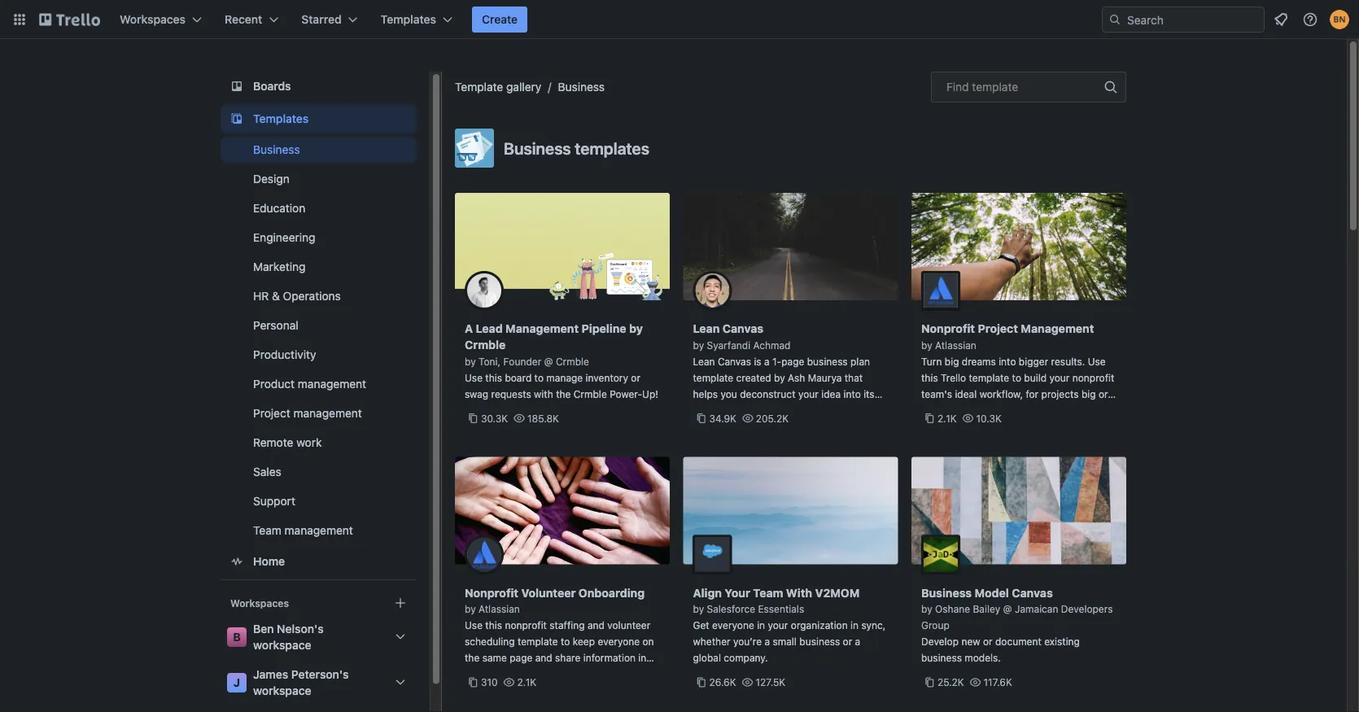 Task type: describe. For each thing, give the bounding box(es) containing it.
34.9k
[[709, 413, 737, 424]]

0 horizontal spatial and
[[535, 652, 552, 664]]

templates inside popup button
[[381, 13, 436, 26]]

real-
[[465, 669, 486, 680]]

you're
[[733, 636, 762, 648]]

share
[[555, 652, 581, 664]]

by inside align your team with v2mom by salesforce essentials get everyone in your organization in sync, whether you're a small business or a global company.
[[693, 604, 704, 615]]

2 horizontal spatial in
[[851, 620, 859, 631]]

page inside "nonprofit volunteer onboarding by atlassian use this nonprofit staffing and volunteer scheduling template to keep everyone on the same page and share information in real-time."
[[510, 652, 533, 664]]

workspace for james
[[253, 684, 311, 698]]

to inside a lead management pipeline by crmble by toni, founder @ crmble use this board to manage inventory or swag requests with the crmble power-up!
[[534, 372, 544, 383]]

sales
[[253, 465, 281, 479]]

operations
[[283, 289, 341, 303]]

find
[[947, 80, 969, 94]]

scheduling
[[465, 636, 515, 648]]

marketing link
[[221, 254, 417, 280]]

salesforce
[[707, 604, 755, 615]]

starred button
[[292, 7, 368, 33]]

hr & operations
[[253, 289, 341, 303]]

with
[[534, 388, 553, 400]]

for
[[1026, 388, 1039, 400]]

0 notifications image
[[1271, 10, 1291, 29]]

template
[[455, 80, 503, 94]]

information
[[583, 652, 636, 664]]

product management
[[253, 377, 366, 391]]

board image
[[227, 77, 247, 96]]

template gallery link
[[455, 80, 542, 94]]

organization
[[791, 620, 848, 631]]

management for product management
[[298, 377, 366, 391]]

team's
[[921, 388, 952, 400]]

25.2k
[[938, 677, 964, 688]]

management for team management
[[285, 524, 353, 537]]

created
[[736, 372, 771, 383]]

1 horizontal spatial workspaces
[[230, 597, 289, 609]]

nonprofit for nonprofit volunteer onboarding
[[465, 586, 519, 599]]

personal link
[[221, 313, 417, 339]]

template board image
[[227, 109, 247, 129]]

Find template field
[[931, 72, 1127, 103]]

personal
[[253, 319, 298, 332]]

home image
[[227, 552, 247, 571]]

the inside "nonprofit volunteer onboarding by atlassian use this nonprofit staffing and volunteer scheduling template to keep everyone on the same page and share information in real-time."
[[465, 652, 480, 664]]

plan
[[851, 356, 870, 367]]

in inside "nonprofit volunteer onboarding by atlassian use this nonprofit staffing and volunteer scheduling template to keep everyone on the same page and share information in real-time."
[[638, 652, 647, 664]]

engineering
[[253, 231, 315, 244]]

get
[[693, 620, 710, 631]]

hr & operations link
[[221, 283, 417, 309]]

atlassian image
[[921, 271, 960, 310]]

this for turn
[[921, 372, 938, 383]]

a left small
[[765, 636, 770, 648]]

maurya
[[808, 372, 842, 383]]

nonprofit inside "nonprofit volunteer onboarding by atlassian use this nonprofit staffing and volunteer scheduling template to keep everyone on the same page and share information in real-time."
[[505, 620, 547, 631]]

toni,
[[479, 356, 501, 367]]

time.
[[486, 669, 509, 680]]

swag
[[465, 388, 489, 400]]

business icon image
[[455, 129, 494, 168]]

205.2k
[[756, 413, 789, 424]]

1 vertical spatial canvas
[[718, 356, 751, 367]]

volunteer
[[521, 586, 576, 599]]

ben nelson's workspace
[[253, 622, 324, 652]]

or inside business model canvas by oshane bailey @ jamaican developers group develop new or document existing business models.
[[983, 636, 993, 648]]

models.
[[965, 652, 1001, 664]]

team management link
[[221, 518, 417, 544]]

workspaces button
[[110, 7, 212, 33]]

use for a lead management pipeline by crmble
[[465, 372, 483, 383]]

business templates
[[504, 138, 649, 158]]

james
[[253, 668, 288, 681]]

primary element
[[0, 0, 1359, 39]]

0 vertical spatial team
[[253, 524, 281, 537]]

management for project management
[[293, 407, 362, 420]]

achmad
[[753, 339, 791, 351]]

templates link
[[221, 104, 417, 133]]

syarfandi
[[707, 339, 751, 351]]

ideal
[[955, 388, 977, 400]]

a inside lean canvas by syarfandi achmad lean canvas is a 1-page business plan template created by ash maurya that helps you deconstruct your idea into its key assumptions.
[[764, 356, 770, 367]]

recent button
[[215, 7, 288, 33]]

gallery
[[506, 80, 542, 94]]

build
[[1024, 372, 1047, 383]]

everyone inside align your team with v2mom by salesforce essentials get everyone in your organization in sync, whether you're a small business or a global company.
[[712, 620, 754, 631]]

business inside business model canvas by oshane bailey @ jamaican developers group develop new or document existing business models.
[[921, 586, 972, 599]]

workflow,
[[980, 388, 1023, 400]]

key
[[693, 405, 709, 416]]

management for lead
[[506, 322, 579, 335]]

page inside lean canvas by syarfandi achmad lean canvas is a 1-page business plan template created by ash maurya that helps you deconstruct your idea into its key assumptions.
[[782, 356, 804, 367]]

pipeline
[[582, 322, 627, 335]]

nonprofit project management by atlassian turn big dreams into bigger results. use this trello template to build your nonprofit team's ideal workflow, for projects big or small.
[[921, 322, 1115, 416]]

that
[[845, 372, 863, 383]]

your inside lean canvas by syarfandi achmad lean canvas is a 1-page business plan template created by ash maurya that helps you deconstruct your idea into its key assumptions.
[[798, 388, 819, 400]]

a lead management pipeline by crmble by toni, founder @ crmble use this board to manage inventory or swag requests with the crmble power-up!
[[465, 322, 659, 400]]

idea
[[821, 388, 841, 400]]

group
[[921, 620, 950, 631]]

team management
[[253, 524, 353, 537]]

by inside nonprofit project management by atlassian turn big dreams into bigger results. use this trello template to build your nonprofit team's ideal workflow, for projects big or small.
[[921, 339, 933, 351]]

projects
[[1042, 388, 1079, 400]]

by down 1-
[[774, 372, 785, 383]]

team inside align your team with v2mom by salesforce essentials get everyone in your organization in sync, whether you're a small business or a global company.
[[753, 586, 783, 599]]

template inside nonprofit project management by atlassian turn big dreams into bigger results. use this trello template to build your nonprofit team's ideal workflow, for projects big or small.
[[969, 372, 1010, 383]]

by left toni,
[[465, 356, 476, 367]]

business right gallery
[[558, 80, 605, 94]]

create a workspace image
[[391, 593, 410, 613]]

same
[[482, 652, 507, 664]]

onboarding
[[579, 586, 645, 599]]

or inside nonprofit project management by atlassian turn big dreams into bigger results. use this trello template to build your nonprofit team's ideal workflow, for projects big or small.
[[1099, 388, 1108, 400]]

recent
[[225, 13, 262, 26]]

0 horizontal spatial big
[[945, 356, 959, 367]]

remote
[[253, 436, 293, 449]]

align your team with v2mom by salesforce essentials get everyone in your organization in sync, whether you're a small business or a global company.
[[693, 586, 886, 664]]

everyone inside "nonprofit volunteer onboarding by atlassian use this nonprofit staffing and volunteer scheduling template to keep everyone on the same page and share information in real-time."
[[598, 636, 640, 648]]

a down v2mom
[[855, 636, 861, 648]]

existing
[[1044, 636, 1080, 648]]

sync,
[[862, 620, 886, 631]]

manage
[[546, 372, 583, 383]]

engineering link
[[221, 225, 417, 251]]

workspaces inside 'dropdown button'
[[120, 13, 186, 26]]

template inside "nonprofit volunteer onboarding by atlassian use this nonprofit staffing and volunteer scheduling template to keep everyone on the same page and share information in real-time."
[[518, 636, 558, 648]]

document
[[995, 636, 1042, 648]]

peterson's
[[291, 668, 349, 681]]

1 vertical spatial crmble
[[556, 356, 589, 367]]

product
[[253, 377, 295, 391]]

atlassian for project
[[935, 339, 977, 351]]

templates button
[[371, 7, 462, 33]]

developers
[[1061, 604, 1113, 615]]

v2mom
[[815, 586, 860, 599]]

hr
[[253, 289, 269, 303]]

bigger
[[1019, 356, 1049, 367]]

by inside business model canvas by oshane bailey @ jamaican developers group develop new or document existing business models.
[[921, 604, 933, 615]]

0 horizontal spatial 2.1k
[[517, 677, 537, 688]]

a
[[465, 322, 473, 335]]

2 vertical spatial crmble
[[574, 388, 607, 400]]

use inside "nonprofit volunteer onboarding by atlassian use this nonprofit staffing and volunteer scheduling template to keep everyone on the same page and share information in real-time."
[[465, 620, 483, 631]]

global
[[693, 652, 721, 664]]



Task type: vqa. For each thing, say whether or not it's contained in the screenshot.


Task type: locate. For each thing, give the bounding box(es) containing it.
in
[[757, 620, 765, 631], [851, 620, 859, 631], [638, 652, 647, 664]]

or right "new"
[[983, 636, 993, 648]]

everyone
[[712, 620, 754, 631], [598, 636, 640, 648]]

atlassian inside "nonprofit volunteer onboarding by atlassian use this nonprofit staffing and volunteer scheduling template to keep everyone on the same page and share information in real-time."
[[479, 604, 520, 615]]

turn
[[921, 356, 942, 367]]

business inside business model canvas by oshane bailey @ jamaican developers group develop new or document existing business models.
[[921, 652, 962, 664]]

0 vertical spatial lean
[[693, 322, 720, 335]]

lean
[[693, 322, 720, 335], [693, 356, 715, 367]]

2 management from the left
[[1021, 322, 1094, 335]]

essentials
[[758, 604, 804, 615]]

26.6k
[[709, 677, 736, 688]]

canvas
[[723, 322, 764, 335], [718, 356, 751, 367], [1012, 586, 1053, 599]]

business down organization
[[800, 636, 840, 648]]

canvas up syarfandi on the top
[[723, 322, 764, 335]]

nonprofit inside "nonprofit volunteer onboarding by atlassian use this nonprofit staffing and volunteer scheduling template to keep everyone on the same page and share information in real-time."
[[465, 586, 519, 599]]

0 vertical spatial crmble
[[465, 338, 506, 352]]

0 horizontal spatial atlassian
[[479, 604, 520, 615]]

into
[[999, 356, 1016, 367], [844, 388, 861, 400]]

search image
[[1109, 13, 1122, 26]]

atlassian image
[[465, 535, 504, 574]]

1 horizontal spatial big
[[1082, 388, 1096, 400]]

@
[[544, 356, 553, 367], [1003, 604, 1012, 615]]

0 vertical spatial @
[[544, 356, 553, 367]]

template inside field
[[972, 80, 1018, 94]]

use right results.
[[1088, 356, 1106, 367]]

0 vertical spatial the
[[556, 388, 571, 400]]

business link right gallery
[[558, 80, 605, 94]]

helps
[[693, 388, 718, 400]]

1 horizontal spatial 2.1k
[[938, 413, 957, 424]]

use up the scheduling
[[465, 620, 483, 631]]

whether
[[693, 636, 731, 648]]

template right find
[[972, 80, 1018, 94]]

or inside a lead management pipeline by crmble by toni, founder @ crmble use this board to manage inventory or swag requests with the crmble power-up!
[[631, 372, 641, 383]]

trello
[[941, 372, 966, 383]]

assumptions.
[[712, 405, 773, 416]]

to left the build
[[1012, 372, 1022, 383]]

management inside nonprofit project management by atlassian turn big dreams into bigger results. use this trello template to build your nonprofit team's ideal workflow, for projects big or small.
[[1021, 322, 1094, 335]]

lean down syarfandi on the top
[[693, 356, 715, 367]]

0 horizontal spatial team
[[253, 524, 281, 537]]

0 vertical spatial and
[[588, 620, 605, 631]]

1 vertical spatial big
[[1082, 388, 1096, 400]]

template gallery
[[455, 80, 542, 94]]

0 horizontal spatial the
[[465, 652, 480, 664]]

deconstruct
[[740, 388, 796, 400]]

you
[[721, 388, 737, 400]]

1 vertical spatial team
[[753, 586, 783, 599]]

home
[[253, 555, 285, 568]]

1 management from the left
[[506, 322, 579, 335]]

management up results.
[[1021, 322, 1094, 335]]

management down productivity link
[[298, 377, 366, 391]]

into down that
[[844, 388, 861, 400]]

dreams
[[962, 356, 996, 367]]

1 vertical spatial atlassian
[[479, 604, 520, 615]]

1 horizontal spatial nonprofit
[[1073, 372, 1115, 383]]

1 vertical spatial 2.1k
[[517, 677, 537, 688]]

atlassian up the scheduling
[[479, 604, 520, 615]]

syarfandi achmad image
[[693, 271, 732, 310]]

0 horizontal spatial templates
[[253, 112, 309, 125]]

lean up syarfandi on the top
[[693, 322, 720, 335]]

business inside lean canvas by syarfandi achmad lean canvas is a 1-page business plan template created by ash maurya that helps you deconstruct your idea into its key assumptions.
[[807, 356, 848, 367]]

back to home image
[[39, 7, 100, 33]]

crmble down inventory
[[574, 388, 607, 400]]

127.5k
[[756, 677, 786, 688]]

sales link
[[221, 459, 417, 485]]

0 horizontal spatial into
[[844, 388, 861, 400]]

1-
[[772, 356, 782, 367]]

or up power-
[[631, 372, 641, 383]]

templates down boards
[[253, 112, 309, 125]]

by up get
[[693, 604, 704, 615]]

1 vertical spatial everyone
[[598, 636, 640, 648]]

atlassian for volunteer
[[479, 604, 520, 615]]

templates right 'starred' 'popup button'
[[381, 13, 436, 26]]

workspace for ben
[[253, 639, 311, 652]]

by left syarfandi on the top
[[693, 339, 704, 351]]

this down turn
[[921, 372, 938, 383]]

310
[[481, 677, 498, 688]]

1 vertical spatial business
[[800, 636, 840, 648]]

0 vertical spatial workspaces
[[120, 13, 186, 26]]

business down develop
[[921, 652, 962, 664]]

0 horizontal spatial in
[[638, 652, 647, 664]]

1 horizontal spatial templates
[[381, 13, 436, 26]]

template up the helps on the right bottom of the page
[[693, 372, 734, 383]]

this for crmble
[[485, 372, 502, 383]]

management
[[506, 322, 579, 335], [1021, 322, 1094, 335]]

by up turn
[[921, 339, 933, 351]]

0 horizontal spatial nonprofit
[[465, 586, 519, 599]]

1 vertical spatial workspaces
[[230, 597, 289, 609]]

and up keep
[[588, 620, 605, 631]]

1 vertical spatial into
[[844, 388, 861, 400]]

in down on
[[638, 652, 647, 664]]

to up with in the bottom left of the page
[[534, 372, 544, 383]]

everyone up information
[[598, 636, 640, 648]]

0 vertical spatial business
[[807, 356, 848, 367]]

nonprofit inside nonprofit project management by atlassian turn big dreams into bigger results. use this trello template to build your nonprofit team's ideal workflow, for projects big or small.
[[1073, 372, 1115, 383]]

project management
[[253, 407, 362, 420]]

0 vertical spatial everyone
[[712, 620, 754, 631]]

1 vertical spatial @
[[1003, 604, 1012, 615]]

the up real-
[[465, 652, 480, 664]]

0 vertical spatial use
[[1088, 356, 1106, 367]]

0 vertical spatial project
[[978, 322, 1018, 335]]

results.
[[1051, 356, 1085, 367]]

1 horizontal spatial atlassian
[[935, 339, 977, 351]]

1 horizontal spatial management
[[1021, 322, 1094, 335]]

page right the same
[[510, 652, 533, 664]]

atlassian up dreams
[[935, 339, 977, 351]]

nonprofit down atlassian icon
[[465, 586, 519, 599]]

@ up the manage
[[544, 356, 553, 367]]

0 vertical spatial management
[[298, 377, 366, 391]]

power-
[[610, 388, 642, 400]]

project inside nonprofit project management by atlassian turn big dreams into bigger results. use this trello template to build your nonprofit team's ideal workflow, for projects big or small.
[[978, 322, 1018, 335]]

Search field
[[1122, 7, 1264, 32]]

productivity link
[[221, 342, 417, 368]]

1 workspace from the top
[[253, 639, 311, 652]]

1 vertical spatial project
[[253, 407, 290, 420]]

2 horizontal spatial to
[[1012, 372, 1022, 383]]

management for project
[[1021, 322, 1094, 335]]

workspace down the james
[[253, 684, 311, 698]]

1 horizontal spatial team
[[753, 586, 783, 599]]

its
[[864, 388, 875, 400]]

by up group
[[921, 604, 933, 615]]

0 vertical spatial canvas
[[723, 322, 764, 335]]

canvas down syarfandi on the top
[[718, 356, 751, 367]]

1 horizontal spatial @
[[1003, 604, 1012, 615]]

nonprofit up turn
[[921, 322, 975, 335]]

lead
[[476, 322, 503, 335]]

1 lean from the top
[[693, 322, 720, 335]]

your down 'ash'
[[798, 388, 819, 400]]

support
[[253, 494, 295, 508]]

toni, founder @ crmble image
[[465, 271, 504, 310]]

ben nelson (bennelson96) image
[[1330, 10, 1350, 29]]

@ right bailey
[[1003, 604, 1012, 615]]

to inside "nonprofit volunteer onboarding by atlassian use this nonprofit staffing and volunteer scheduling template to keep everyone on the same page and share information in real-time."
[[561, 636, 570, 648]]

1 horizontal spatial business link
[[558, 80, 605, 94]]

nonprofit for nonprofit project management
[[921, 322, 975, 335]]

workspace down nelson's
[[253, 639, 311, 652]]

1 vertical spatial business link
[[221, 137, 417, 163]]

to down 'staffing'
[[561, 636, 570, 648]]

staffing
[[550, 620, 585, 631]]

workspace inside "ben nelson's workspace"
[[253, 639, 311, 652]]

2 vertical spatial use
[[465, 620, 483, 631]]

and
[[588, 620, 605, 631], [535, 652, 552, 664]]

0 vertical spatial 2.1k
[[938, 413, 957, 424]]

0 vertical spatial nonprofit
[[921, 322, 975, 335]]

everyone down the salesforce
[[712, 620, 754, 631]]

0 horizontal spatial business link
[[221, 137, 417, 163]]

open information menu image
[[1302, 11, 1319, 28]]

templates inside templates "link"
[[253, 112, 309, 125]]

or inside align your team with v2mom by salesforce essentials get everyone in your organization in sync, whether you're a small business or a global company.
[[843, 636, 852, 648]]

0 vertical spatial into
[[999, 356, 1016, 367]]

2.1k right time. on the bottom
[[517, 677, 537, 688]]

salesforce essentials image
[[693, 535, 732, 574]]

on
[[643, 636, 654, 648]]

0 vertical spatial templates
[[381, 13, 436, 26]]

2.1k
[[938, 413, 957, 424], [517, 677, 537, 688]]

1 vertical spatial your
[[798, 388, 819, 400]]

0 vertical spatial page
[[782, 356, 804, 367]]

project management link
[[221, 400, 417, 427]]

project
[[978, 322, 1018, 335], [253, 407, 290, 420]]

2 vertical spatial business
[[921, 652, 962, 664]]

use up swag
[[465, 372, 483, 383]]

1 horizontal spatial project
[[978, 322, 1018, 335]]

team down support in the bottom left of the page
[[253, 524, 281, 537]]

@ inside business model canvas by oshane bailey @ jamaican developers group develop new or document existing business models.
[[1003, 604, 1012, 615]]

design
[[253, 172, 290, 186]]

by inside "nonprofit volunteer onboarding by atlassian use this nonprofit staffing and volunteer scheduling template to keep everyone on the same page and share information in real-time."
[[465, 604, 476, 615]]

up!
[[642, 388, 659, 400]]

30.3k
[[481, 413, 508, 424]]

a right the is on the right of page
[[764, 356, 770, 367]]

project up remote
[[253, 407, 290, 420]]

or right projects
[[1099, 388, 1108, 400]]

management inside a lead management pipeline by crmble by toni, founder @ crmble use this board to manage inventory or swag requests with the crmble power-up!
[[506, 322, 579, 335]]

1 horizontal spatial everyone
[[712, 620, 754, 631]]

or down organization
[[843, 636, 852, 648]]

in left sync,
[[851, 620, 859, 631]]

ash
[[788, 372, 805, 383]]

crmble up the manage
[[556, 356, 589, 367]]

use inside a lead management pipeline by crmble by toni, founder @ crmble use this board to manage inventory or swag requests with the crmble power-up!
[[465, 372, 483, 383]]

your inside nonprofit project management by atlassian turn big dreams into bigger results. use this trello template to build your nonprofit team's ideal workflow, for projects big or small.
[[1050, 372, 1070, 383]]

business down gallery
[[504, 138, 571, 158]]

in up you're
[[757, 620, 765, 631]]

atlassian inside nonprofit project management by atlassian turn big dreams into bigger results. use this trello template to build your nonprofit team's ideal workflow, for projects big or small.
[[935, 339, 977, 351]]

1 vertical spatial lean
[[693, 356, 715, 367]]

by right pipeline
[[629, 322, 643, 335]]

and left share
[[535, 652, 552, 664]]

board
[[505, 372, 532, 383]]

education link
[[221, 195, 417, 221]]

product management link
[[221, 371, 417, 397]]

business inside align your team with v2mom by salesforce essentials get everyone in your organization in sync, whether you're a small business or a global company.
[[800, 636, 840, 648]]

business
[[807, 356, 848, 367], [800, 636, 840, 648], [921, 652, 962, 664]]

1 vertical spatial the
[[465, 652, 480, 664]]

0 horizontal spatial workspaces
[[120, 13, 186, 26]]

template down 'staffing'
[[518, 636, 558, 648]]

0 horizontal spatial @
[[544, 356, 553, 367]]

business up 'oshane'
[[921, 586, 972, 599]]

1 horizontal spatial and
[[588, 620, 605, 631]]

business inside "business" link
[[253, 143, 300, 156]]

canvas inside business model canvas by oshane bailey @ jamaican developers group develop new or document existing business models.
[[1012, 586, 1053, 599]]

@ inside a lead management pipeline by crmble by toni, founder @ crmble use this board to manage inventory or swag requests with the crmble power-up!
[[544, 356, 553, 367]]

the inside a lead management pipeline by crmble by toni, founder @ crmble use this board to manage inventory or swag requests with the crmble power-up!
[[556, 388, 571, 400]]

a
[[764, 356, 770, 367], [765, 636, 770, 648], [855, 636, 861, 648]]

this
[[485, 372, 502, 383], [921, 372, 938, 383], [485, 620, 502, 631]]

use inside nonprofit project management by atlassian turn big dreams into bigger results. use this trello template to build your nonprofit team's ideal workflow, for projects big or small.
[[1088, 356, 1106, 367]]

nelson's
[[277, 622, 324, 636]]

management down support link
[[285, 524, 353, 537]]

1 horizontal spatial nonprofit
[[921, 322, 975, 335]]

into inside lean canvas by syarfandi achmad lean canvas is a 1-page business plan template created by ash maurya that helps you deconstruct your idea into its key assumptions.
[[844, 388, 861, 400]]

nonprofit inside nonprofit project management by atlassian turn big dreams into bigger results. use this trello template to build your nonprofit team's ideal workflow, for projects big or small.
[[921, 322, 975, 335]]

0 vertical spatial nonprofit
[[1073, 372, 1115, 383]]

this inside a lead management pipeline by crmble by toni, founder @ crmble use this board to manage inventory or swag requests with the crmble power-up!
[[485, 372, 502, 383]]

2.1k down team's
[[938, 413, 957, 424]]

oshane bailey @ jamaican developers group image
[[921, 535, 960, 574]]

into inside nonprofit project management by atlassian turn big dreams into bigger results. use this trello template to build your nonprofit team's ideal workflow, for projects big or small.
[[999, 356, 1016, 367]]

1 vertical spatial page
[[510, 652, 533, 664]]

1 vertical spatial nonprofit
[[465, 586, 519, 599]]

0 vertical spatial atlassian
[[935, 339, 977, 351]]

boards link
[[221, 72, 417, 101]]

1 horizontal spatial into
[[999, 356, 1016, 367]]

this inside nonprofit project management by atlassian turn big dreams into bigger results. use this trello template to build your nonprofit team's ideal workflow, for projects big or small.
[[921, 372, 938, 383]]

workspace
[[253, 639, 311, 652], [253, 684, 311, 698]]

nonprofit volunteer onboarding by atlassian use this nonprofit staffing and volunteer scheduling template to keep everyone on the same page and share information in real-time.
[[465, 586, 654, 680]]

this inside "nonprofit volunteer onboarding by atlassian use this nonprofit staffing and volunteer scheduling template to keep everyone on the same page and share information in real-time."
[[485, 620, 502, 631]]

create
[[482, 13, 518, 26]]

use for nonprofit project management
[[1088, 356, 1106, 367]]

canvas up jamaican
[[1012, 586, 1053, 599]]

0 vertical spatial business link
[[558, 80, 605, 94]]

big up trello
[[945, 356, 959, 367]]

1 vertical spatial management
[[293, 407, 362, 420]]

0 horizontal spatial to
[[534, 372, 544, 383]]

this down toni,
[[485, 372, 502, 383]]

1 horizontal spatial your
[[798, 388, 819, 400]]

template inside lean canvas by syarfandi achmad lean canvas is a 1-page business plan template created by ash maurya that helps you deconstruct your idea into its key assumptions.
[[693, 372, 734, 383]]

support link
[[221, 488, 417, 514]]

business model canvas by oshane bailey @ jamaican developers group develop new or document existing business models.
[[921, 586, 1113, 664]]

0 horizontal spatial project
[[253, 407, 290, 420]]

page up 'ash'
[[782, 356, 804, 367]]

nonprofit
[[1073, 372, 1115, 383], [505, 620, 547, 631]]

your
[[725, 586, 750, 599]]

nonprofit
[[921, 322, 975, 335], [465, 586, 519, 599]]

big
[[945, 356, 959, 367], [1082, 388, 1096, 400]]

0 horizontal spatial your
[[768, 620, 788, 631]]

into left bigger
[[999, 356, 1016, 367]]

this up the scheduling
[[485, 620, 502, 631]]

template down dreams
[[969, 372, 1010, 383]]

by up the scheduling
[[465, 604, 476, 615]]

company.
[[724, 652, 768, 664]]

10.3k
[[976, 413, 1002, 424]]

2 vertical spatial canvas
[[1012, 586, 1053, 599]]

business up the maurya
[[807, 356, 848, 367]]

1 vertical spatial use
[[465, 372, 483, 383]]

education
[[253, 201, 305, 215]]

team up essentials
[[753, 586, 783, 599]]

0 horizontal spatial management
[[506, 322, 579, 335]]

business link up the design "link"
[[221, 137, 417, 163]]

nonprofit up the scheduling
[[505, 620, 547, 631]]

your up projects
[[1050, 372, 1070, 383]]

0 vertical spatial big
[[945, 356, 959, 367]]

2 horizontal spatial your
[[1050, 372, 1070, 383]]

185.8k
[[527, 413, 559, 424]]

1 horizontal spatial the
[[556, 388, 571, 400]]

jamaican
[[1015, 604, 1059, 615]]

1 horizontal spatial to
[[561, 636, 570, 648]]

crmble down the lead on the top left
[[465, 338, 506, 352]]

0 horizontal spatial everyone
[[598, 636, 640, 648]]

1 vertical spatial templates
[[253, 112, 309, 125]]

template
[[972, 80, 1018, 94], [693, 372, 734, 383], [969, 372, 1010, 383], [518, 636, 558, 648]]

ben
[[253, 622, 274, 636]]

your down essentials
[[768, 620, 788, 631]]

templates
[[575, 138, 649, 158]]

develop
[[921, 636, 959, 648]]

1 horizontal spatial page
[[782, 356, 804, 367]]

1 vertical spatial nonprofit
[[505, 620, 547, 631]]

big right projects
[[1082, 388, 1096, 400]]

&
[[272, 289, 280, 303]]

0 horizontal spatial nonprofit
[[505, 620, 547, 631]]

1 vertical spatial and
[[535, 652, 552, 664]]

0 horizontal spatial page
[[510, 652, 533, 664]]

2 lean from the top
[[693, 356, 715, 367]]

small.
[[921, 405, 948, 416]]

page
[[782, 356, 804, 367], [510, 652, 533, 664]]

your inside align your team with v2mom by salesforce essentials get everyone in your organization in sync, whether you're a small business or a global company.
[[768, 620, 788, 631]]

2 vertical spatial management
[[285, 524, 353, 537]]

0 vertical spatial workspace
[[253, 639, 311, 652]]

to inside nonprofit project management by atlassian turn big dreams into bigger results. use this trello template to build your nonprofit team's ideal workflow, for projects big or small.
[[1012, 372, 1022, 383]]

the down the manage
[[556, 388, 571, 400]]

business up design
[[253, 143, 300, 156]]

management up founder
[[506, 322, 579, 335]]

workspace inside james peterson's workspace
[[253, 684, 311, 698]]

2 vertical spatial your
[[768, 620, 788, 631]]

2 workspace from the top
[[253, 684, 311, 698]]

1 vertical spatial workspace
[[253, 684, 311, 698]]

0 vertical spatial your
[[1050, 372, 1070, 383]]

project up dreams
[[978, 322, 1018, 335]]

small
[[773, 636, 797, 648]]

nonprofit down results.
[[1073, 372, 1115, 383]]

1 horizontal spatial in
[[757, 620, 765, 631]]

management down "product management" link
[[293, 407, 362, 420]]



